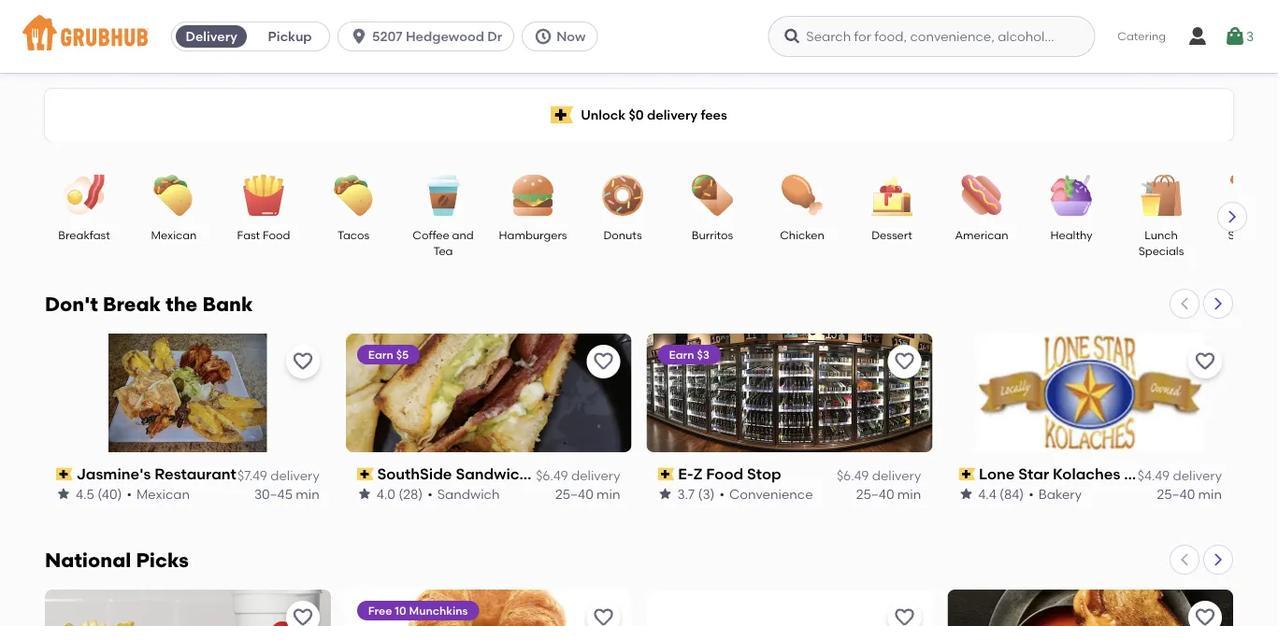 Task type: vqa. For each thing, say whether or not it's contained in the screenshot.
McDonald's logo at the right bottom Save this restaurant image
yes



Task type: describe. For each thing, give the bounding box(es) containing it.
delivery
[[186, 29, 237, 44]]

breakfast image
[[51, 175, 117, 216]]

(28)
[[399, 487, 423, 502]]

(84)
[[1000, 487, 1025, 502]]

national picks
[[45, 549, 189, 573]]

earn for southside sandwiches
[[368, 348, 394, 362]]

delivery for lone star kolaches (s austin)
[[1174, 468, 1223, 483]]

chicken
[[780, 228, 825, 242]]

caret left icon image for national picks
[[1178, 553, 1193, 568]]

catering button
[[1105, 15, 1180, 58]]

unlock $0 delivery fees
[[581, 107, 728, 123]]

fast food
[[237, 228, 290, 242]]

sandwiches
[[456, 465, 545, 484]]

subscription pass image for southside sandwiches
[[357, 468, 374, 481]]

3.7 (3)
[[678, 487, 715, 502]]

pickup button
[[251, 22, 329, 51]]

min for southside sandwiches
[[597, 487, 621, 502]]

lunch
[[1145, 228, 1179, 242]]

unlock
[[581, 107, 626, 123]]

now
[[557, 29, 586, 44]]

caret right icon image for national picks
[[1212, 553, 1227, 568]]

subscription pass image for e-z food stop
[[658, 468, 675, 481]]

to
[[1187, 559, 1200, 575]]

hamburgers image
[[501, 175, 566, 216]]

e-z food stop
[[678, 465, 782, 484]]

lone star kolaches (s austin)
[[979, 465, 1195, 484]]

save this restaurant image for panera bread logo
[[1195, 607, 1217, 627]]

3
[[1247, 28, 1255, 44]]

Search for food, convenience, alcohol... search field
[[768, 16, 1096, 57]]

$4.49
[[1138, 468, 1170, 483]]

burritos image
[[680, 175, 746, 216]]

breakfast
[[58, 228, 110, 242]]

earn $3
[[669, 348, 710, 362]]

25–40 min for lone star kolaches (s austin)
[[1158, 487, 1223, 502]]

stop
[[747, 465, 782, 484]]

dessert
[[872, 228, 913, 242]]

dr
[[488, 29, 503, 44]]

sandwich
[[438, 487, 500, 502]]

don't break the bank
[[45, 293, 253, 317]]

hedgewood
[[406, 29, 485, 44]]

• bakery
[[1029, 487, 1082, 502]]

$3
[[697, 348, 710, 362]]

proceed to checkout button
[[1072, 550, 1279, 584]]

coffee and tea
[[413, 228, 474, 258]]

z
[[694, 465, 703, 484]]

bakery
[[1039, 487, 1082, 502]]

0 vertical spatial caret right icon image
[[1226, 210, 1241, 225]]

don't
[[45, 293, 98, 317]]

donuts
[[604, 228, 642, 242]]

tea
[[434, 245, 453, 258]]

panera bread logo image
[[948, 590, 1234, 627]]

fast
[[237, 228, 260, 242]]

seafood
[[1229, 228, 1275, 242]]

free 10 munchkins
[[368, 604, 468, 618]]

30–45
[[254, 487, 293, 502]]

$5
[[396, 348, 409, 362]]

picks
[[136, 549, 189, 573]]

min for e-z food stop
[[898, 487, 922, 502]]

delivery button
[[172, 22, 251, 51]]

4.0
[[377, 487, 396, 502]]

lunch specials image
[[1129, 175, 1195, 216]]

star icon image for jasmine's restaurant
[[56, 487, 71, 502]]

$4.49 delivery
[[1138, 468, 1223, 483]]

lone
[[979, 465, 1015, 484]]

tacos image
[[321, 175, 386, 216]]

star icon image for lone star kolaches (s austin)
[[959, 487, 974, 502]]

american
[[956, 228, 1009, 242]]

dessert image
[[860, 175, 925, 216]]

jasmine's restaurant
[[76, 465, 237, 484]]

(40)
[[98, 487, 122, 502]]

lunch specials
[[1139, 228, 1185, 258]]

now button
[[522, 22, 606, 51]]

• sandwich
[[428, 487, 500, 502]]

tacos
[[338, 228, 370, 242]]

save this restaurant image for jasmine's restaurant logo
[[292, 351, 314, 373]]

1 vertical spatial mexican
[[137, 487, 190, 502]]

svg image for 3
[[1225, 25, 1247, 48]]

$7.49
[[238, 468, 267, 483]]

jasmine's restaurant logo image
[[109, 334, 267, 453]]

25–40 for southside sandwiches
[[556, 487, 594, 502]]

0 vertical spatial mexican
[[151, 228, 197, 242]]

delivery for jasmine's restaurant
[[271, 468, 320, 483]]

caret right icon image for don't break the bank
[[1212, 297, 1227, 312]]

$0
[[629, 107, 644, 123]]

coffee
[[413, 228, 450, 242]]

burritos
[[692, 228, 734, 242]]



Task type: locate. For each thing, give the bounding box(es) containing it.
caret left icon image
[[1178, 297, 1193, 312], [1178, 553, 1193, 568]]

mexican down mexican image
[[151, 228, 197, 242]]

• right (84)
[[1029, 487, 1034, 502]]

save this restaurant image for chick-fil-a logo
[[292, 607, 314, 627]]

chicken image
[[770, 175, 835, 216]]

min left 4.4
[[898, 487, 922, 502]]

0 vertical spatial caret left icon image
[[1178, 297, 1193, 312]]

1 horizontal spatial food
[[707, 465, 744, 484]]

restaurant
[[155, 465, 237, 484]]

subscription pass image left lone
[[959, 468, 976, 481]]

2 $6.49 from the left
[[837, 468, 869, 483]]

svg image left 3 button
[[1187, 25, 1210, 48]]

southside
[[377, 465, 452, 484]]

kolaches
[[1053, 465, 1121, 484]]

min left the '3.7'
[[597, 487, 621, 502]]

min for lone star kolaches (s austin)
[[1199, 487, 1223, 502]]

3 25–40 from the left
[[1158, 487, 1196, 502]]

mexican down jasmine's restaurant
[[137, 487, 190, 502]]

delivery for southside sandwiches
[[572, 468, 621, 483]]

0 horizontal spatial $6.49 delivery
[[536, 468, 621, 483]]

save this restaurant button
[[286, 345, 320, 379], [587, 345, 621, 379], [888, 345, 922, 379], [1189, 345, 1223, 379], [286, 601, 320, 627], [587, 601, 621, 627], [888, 601, 922, 627], [1189, 601, 1223, 627]]

3 star icon image from the left
[[658, 487, 673, 502]]

star icon image for e-z food stop
[[658, 487, 673, 502]]

1 horizontal spatial $6.49 delivery
[[837, 468, 922, 483]]

min for jasmine's restaurant
[[296, 487, 320, 502]]

caret left icon image for don't break the bank
[[1178, 297, 1193, 312]]

svg image left now
[[534, 27, 553, 46]]

1 • from the left
[[127, 487, 132, 502]]

0 horizontal spatial svg image
[[534, 27, 553, 46]]

healthy image
[[1039, 175, 1105, 216]]

southside sandwiches logo image
[[346, 334, 632, 453]]

1 horizontal spatial 25–40 min
[[857, 487, 922, 502]]

0 horizontal spatial subscription pass image
[[357, 468, 374, 481]]

min down $4.49 delivery
[[1199, 487, 1223, 502]]

1 25–40 min from the left
[[556, 487, 621, 502]]

bank
[[202, 293, 253, 317]]

healthy
[[1051, 228, 1093, 242]]

svg image inside 3 button
[[1225, 25, 1247, 48]]

5207
[[372, 29, 403, 44]]

2 • from the left
[[428, 487, 433, 502]]

1 horizontal spatial earn
[[669, 348, 695, 362]]

star icon image left the '3.7'
[[658, 487, 673, 502]]

jasmine's
[[76, 465, 151, 484]]

3 25–40 min from the left
[[1158, 487, 1223, 502]]

0 horizontal spatial $6.49
[[536, 468, 568, 483]]

5207 hedgewood dr button
[[338, 22, 522, 51]]

2 25–40 from the left
[[857, 487, 895, 502]]

3 subscription pass image from the left
[[959, 468, 976, 481]]

$6.49 delivery for e-z food stop
[[837, 468, 922, 483]]

•
[[127, 487, 132, 502], [428, 487, 433, 502], [720, 487, 725, 502], [1029, 487, 1034, 502]]

save this restaurant image
[[292, 351, 314, 373], [292, 607, 314, 627], [593, 607, 615, 627], [1195, 607, 1217, 627]]

0 vertical spatial food
[[263, 228, 290, 242]]

earn left $5
[[368, 348, 394, 362]]

2 caret left icon image from the top
[[1178, 553, 1193, 568]]

subscription pass image
[[56, 468, 73, 481]]

main navigation navigation
[[0, 0, 1279, 73]]

1 subscription pass image from the left
[[357, 468, 374, 481]]

0 horizontal spatial earn
[[368, 348, 394, 362]]

svg image
[[350, 27, 369, 46], [783, 27, 802, 46]]

25–40 min for southside sandwiches
[[556, 487, 621, 502]]

1 vertical spatial caret left icon image
[[1178, 553, 1193, 568]]

3.7
[[678, 487, 695, 502]]

coffee and tea image
[[411, 175, 476, 216]]

break
[[103, 293, 161, 317]]

chick-fil-a logo image
[[45, 590, 331, 627]]

the
[[166, 293, 198, 317]]

0 horizontal spatial 25–40 min
[[556, 487, 621, 502]]

specials
[[1139, 245, 1185, 258]]

$6.49 delivery for southside sandwiches
[[536, 468, 621, 483]]

25–40 for e-z food stop
[[857, 487, 895, 502]]

star icon image
[[56, 487, 71, 502], [357, 487, 372, 502], [658, 487, 673, 502], [959, 487, 974, 502]]

star icon image for southside sandwiches
[[357, 487, 372, 502]]

star icon image left '4.0'
[[357, 487, 372, 502]]

• mexican
[[127, 487, 190, 502]]

2 vertical spatial caret right icon image
[[1212, 553, 1227, 568]]

2 horizontal spatial 25–40 min
[[1158, 487, 1223, 502]]

svg image right catering button
[[1225, 25, 1247, 48]]

1 horizontal spatial svg image
[[1187, 25, 1210, 48]]

earn $5
[[368, 348, 409, 362]]

proceed
[[1130, 559, 1184, 575]]

1 caret left icon image from the top
[[1178, 297, 1193, 312]]

svg image inside 5207 hedgewood dr button
[[350, 27, 369, 46]]

2 horizontal spatial 25–40
[[1158, 487, 1196, 502]]

and
[[452, 228, 474, 242]]

delivery
[[647, 107, 698, 123], [271, 468, 320, 483], [572, 468, 621, 483], [873, 468, 922, 483], [1174, 468, 1223, 483]]

1 star icon image from the left
[[56, 487, 71, 502]]

2 horizontal spatial svg image
[[1225, 25, 1247, 48]]

1 horizontal spatial subscription pass image
[[658, 468, 675, 481]]

2 star icon image from the left
[[357, 487, 372, 502]]

grubhub plus flag logo image
[[551, 106, 574, 124]]

mcdonald's logo image
[[647, 590, 933, 627]]

1 25–40 from the left
[[556, 487, 594, 502]]

1 vertical spatial caret right icon image
[[1212, 297, 1227, 312]]

4 • from the left
[[1029, 487, 1034, 502]]

• for z
[[720, 487, 725, 502]]

e-z food stop logo image
[[647, 334, 933, 453]]

mexican image
[[141, 175, 207, 216]]

$7.49 delivery
[[238, 468, 320, 483]]

earn left $3
[[669, 348, 695, 362]]

svg image for now
[[534, 27, 553, 46]]

0 horizontal spatial svg image
[[350, 27, 369, 46]]

food
[[263, 228, 290, 242], [707, 465, 744, 484]]

2 $6.49 delivery from the left
[[837, 468, 922, 483]]

lone star kolaches (s austin) logo image
[[977, 334, 1205, 453]]

delivery for e-z food stop
[[873, 468, 922, 483]]

25–40
[[556, 487, 594, 502], [857, 487, 895, 502], [1158, 487, 1196, 502]]

american image
[[950, 175, 1015, 216]]

mexican
[[151, 228, 197, 242], [137, 487, 190, 502]]

• for sandwiches
[[428, 487, 433, 502]]

$6.49 for southside sandwiches
[[536, 468, 568, 483]]

donuts image
[[590, 175, 656, 216]]

southside sandwiches
[[377, 465, 545, 484]]

(3)
[[698, 487, 715, 502]]

25–40 for lone star kolaches (s austin)
[[1158, 487, 1196, 502]]

star icon image left 4.4
[[959, 487, 974, 502]]

subscription pass image for lone star kolaches (s austin)
[[959, 468, 976, 481]]

4.0 (28)
[[377, 487, 423, 502]]

5207 hedgewood dr
[[372, 29, 503, 44]]

earn
[[368, 348, 394, 362], [669, 348, 695, 362]]

1 horizontal spatial svg image
[[783, 27, 802, 46]]

25–40 min for e-z food stop
[[857, 487, 922, 502]]

2 svg image from the left
[[783, 27, 802, 46]]

checkout
[[1203, 559, 1265, 575]]

• convenience
[[720, 487, 814, 502]]

min
[[296, 487, 320, 502], [597, 487, 621, 502], [898, 487, 922, 502], [1199, 487, 1223, 502]]

1 earn from the left
[[368, 348, 394, 362]]

food right fast in the left of the page
[[263, 228, 290, 242]]

fees
[[701, 107, 728, 123]]

1 min from the left
[[296, 487, 320, 502]]

star
[[1019, 465, 1050, 484]]

• right (40) at the left of page
[[127, 487, 132, 502]]

10
[[395, 604, 407, 618]]

2 25–40 min from the left
[[857, 487, 922, 502]]

• for restaurant
[[127, 487, 132, 502]]

$6.49 delivery
[[536, 468, 621, 483], [837, 468, 922, 483]]

(s
[[1125, 465, 1139, 484]]

1 vertical spatial food
[[707, 465, 744, 484]]

subscription pass image left e- on the right bottom of page
[[658, 468, 675, 481]]

2 earn from the left
[[669, 348, 695, 362]]

2 horizontal spatial subscription pass image
[[959, 468, 976, 481]]

0 horizontal spatial 25–40
[[556, 487, 594, 502]]

earn for e-z food stop
[[669, 348, 695, 362]]

convenience
[[730, 487, 814, 502]]

caret left icon image down specials
[[1178, 297, 1193, 312]]

$6.49 for e-z food stop
[[837, 468, 869, 483]]

1 $6.49 delivery from the left
[[536, 468, 621, 483]]

munchkins
[[409, 604, 468, 618]]

national
[[45, 549, 131, 573]]

food right the z
[[707, 465, 744, 484]]

catering
[[1118, 29, 1167, 43]]

3 • from the left
[[720, 487, 725, 502]]

30–45 min
[[254, 487, 320, 502]]

1 horizontal spatial 25–40
[[857, 487, 895, 502]]

3 min from the left
[[898, 487, 922, 502]]

2 subscription pass image from the left
[[658, 468, 675, 481]]

pickup
[[268, 29, 312, 44]]

subscription pass image
[[357, 468, 374, 481], [658, 468, 675, 481], [959, 468, 976, 481]]

4.4
[[979, 487, 997, 502]]

3 button
[[1225, 20, 1255, 53]]

free
[[368, 604, 392, 618]]

4.5 (40)
[[76, 487, 122, 502]]

subscription pass image left southside
[[357, 468, 374, 481]]

4 min from the left
[[1199, 487, 1223, 502]]

1 horizontal spatial $6.49
[[837, 468, 869, 483]]

• right (28)
[[428, 487, 433, 502]]

hamburgers
[[499, 228, 567, 242]]

1 svg image from the left
[[350, 27, 369, 46]]

svg image
[[1187, 25, 1210, 48], [1225, 25, 1247, 48], [534, 27, 553, 46]]

• right (3)
[[720, 487, 725, 502]]

proceed to checkout
[[1130, 559, 1265, 575]]

0 horizontal spatial food
[[263, 228, 290, 242]]

dunkin' logo image
[[346, 590, 632, 627]]

caret left icon image left checkout
[[1178, 553, 1193, 568]]

fast food image
[[231, 175, 297, 216]]

save this restaurant image
[[593, 351, 615, 373], [894, 351, 916, 373], [1195, 351, 1217, 373], [894, 607, 916, 627]]

svg image inside now button
[[534, 27, 553, 46]]

4 star icon image from the left
[[959, 487, 974, 502]]

1 $6.49 from the left
[[536, 468, 568, 483]]

4.5
[[76, 487, 94, 502]]

• for star
[[1029, 487, 1034, 502]]

4.4 (84)
[[979, 487, 1025, 502]]

2 min from the left
[[597, 487, 621, 502]]

$6.49
[[536, 468, 568, 483], [837, 468, 869, 483]]

austin)
[[1143, 465, 1195, 484]]

star icon image down subscription pass image
[[56, 487, 71, 502]]

min right '30–45'
[[296, 487, 320, 502]]

e-
[[678, 465, 694, 484]]

caret right icon image
[[1226, 210, 1241, 225], [1212, 297, 1227, 312], [1212, 553, 1227, 568]]



